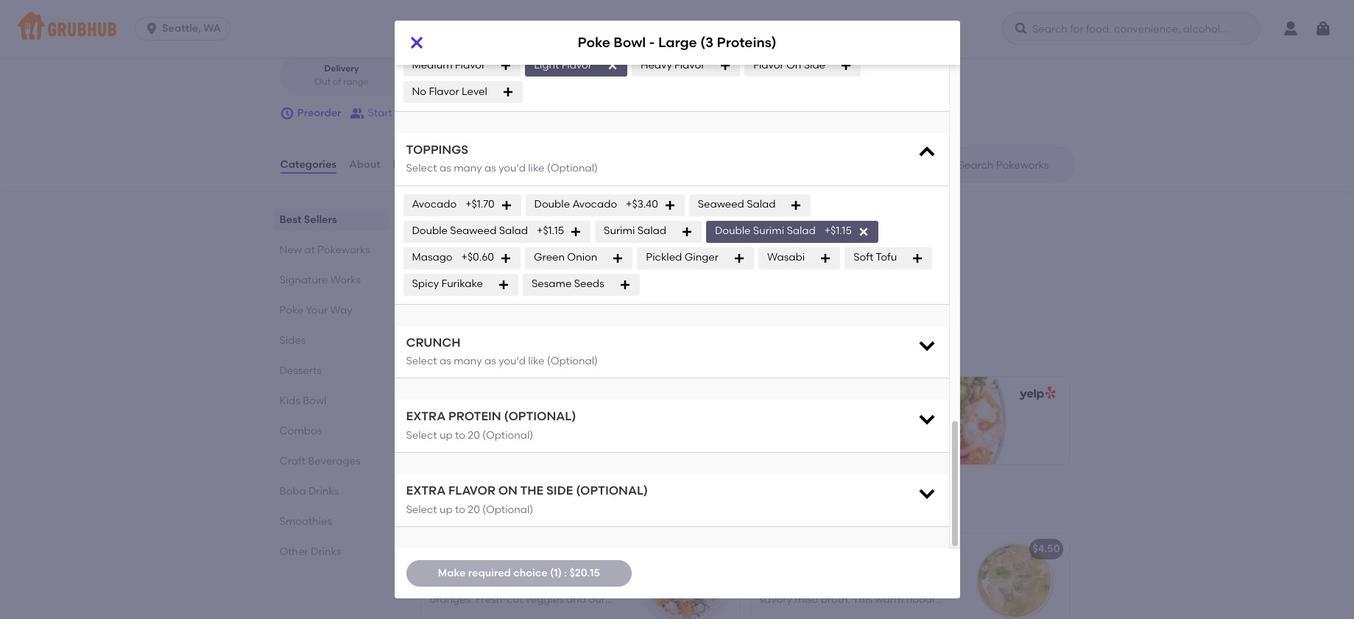 Task type: locate. For each thing, give the bounding box(es) containing it.
(optional) for extra
[[482, 429, 533, 442]]

extra left flavor
[[406, 484, 446, 498]]

1 vertical spatial 20
[[468, 504, 480, 516]]

1 vertical spatial proteins)
[[547, 417, 592, 429]]

up down flavor
[[440, 504, 453, 516]]

1 horizontal spatial -
[[649, 34, 655, 51]]

0 horizontal spatial surimi
[[604, 225, 635, 237]]

0 vertical spatial new
[[279, 244, 302, 256]]

warm
[[875, 594, 904, 606]]

sellers up ordered
[[456, 331, 507, 349]]

double up masago
[[412, 225, 448, 237]]

1 vertical spatial (optional)
[[576, 484, 648, 498]]

0 vertical spatial on
[[487, 249, 500, 261]]

0 vertical spatial of
[[333, 76, 341, 87]]

1 horizontal spatial poke
[[432, 417, 457, 429]]

extra left protein
[[406, 410, 446, 424]]

the
[[520, 484, 544, 498]]

222
[[298, 3, 315, 16]]

many
[[454, 162, 482, 175], [454, 355, 482, 368]]

:
[[564, 567, 567, 579]]

1 horizontal spatial order
[[592, 26, 615, 37]]

1 many from the top
[[454, 162, 482, 175]]

surimi
[[604, 225, 635, 237], [753, 225, 784, 237]]

poke down the most
[[432, 417, 457, 429]]

new at pokeworks up 'signature works'
[[279, 244, 370, 256]]

(optional) right side
[[576, 484, 648, 498]]

1 vertical spatial you'd
[[499, 355, 526, 368]]

0 horizontal spatial poke
[[279, 304, 304, 317]]

drinks for other drinks
[[311, 546, 341, 558]]

1 horizontal spatial •
[[460, 76, 464, 87]]

2 vertical spatial poke
[[432, 417, 457, 429]]

order inside start group order button
[[427, 107, 454, 119]]

0 horizontal spatial seaweed
[[450, 225, 497, 237]]

flavor
[[455, 59, 485, 71], [562, 59, 592, 71], [675, 59, 705, 71], [754, 59, 784, 71], [429, 85, 459, 98]]

way left ne on the left
[[362, 3, 384, 16]]

proteins)
[[717, 34, 777, 51], [547, 417, 592, 429]]

like
[[528, 162, 545, 175], [528, 355, 545, 368]]

new at pokeworks down flavor
[[418, 499, 561, 517]]

on
[[786, 59, 801, 71]]

1 horizontal spatial way
[[362, 3, 384, 16]]

best sellers
[[279, 214, 337, 226]]

at down best sellers
[[304, 244, 315, 256]]

other
[[279, 546, 308, 558]]

0 vertical spatial best
[[279, 214, 302, 226]]

1 vertical spatial to
[[455, 504, 465, 516]]

flavor for light flavor
[[562, 59, 592, 71]]

bowl for poke bowl - regular (2 proteins) $15.65
[[459, 417, 484, 429]]

drinks down craft beverages
[[309, 485, 339, 498]]

1 horizontal spatial avocado
[[572, 198, 617, 211]]

0 vertical spatial pokeworks
[[317, 244, 370, 256]]

1 vertical spatial way
[[330, 304, 352, 317]]

best down categories button
[[279, 214, 302, 226]]

sellers inside best sellers most ordered on grubhub
[[456, 331, 507, 349]]

1 vertical spatial sellers
[[456, 331, 507, 349]]

of left $15
[[557, 249, 567, 261]]

1 horizontal spatial proteins)
[[717, 34, 777, 51]]

flavor for heavy flavor
[[675, 59, 705, 71]]

extra inside extra flavor on the side (optional) select up to 20 (optional)
[[406, 484, 446, 498]]

1 horizontal spatial with
[[849, 609, 870, 619]]

1 up from the top
[[440, 429, 453, 442]]

2 surimi from the left
[[753, 225, 784, 237]]

2 horizontal spatial double
[[715, 225, 751, 237]]

0 horizontal spatial way
[[330, 304, 352, 317]]

combos
[[279, 425, 322, 437]]

1 vertical spatial of
[[557, 249, 567, 261]]

1 horizontal spatial sellers
[[456, 331, 507, 349]]

start group order
[[368, 107, 454, 119]]

2 +$1.15 from the left
[[825, 225, 852, 237]]

(optional) inside extra flavor on the side (optional) select up to 20 (optional)
[[576, 484, 648, 498]]

green
[[872, 609, 901, 619]]

yelp image
[[687, 387, 726, 401], [1017, 387, 1056, 401]]

required
[[468, 567, 511, 579]]

0 horizontal spatial double
[[412, 225, 448, 237]]

on right ordered
[[487, 351, 499, 364]]

(optional) for crunch
[[547, 355, 598, 368]]

extra flavor on the side (optional) select up to 20 (optional)
[[406, 484, 648, 516]]

(optional) up the double avocado at left
[[547, 162, 598, 175]]

with down this
[[849, 609, 870, 619]]

4 select from the top
[[406, 429, 437, 442]]

order right correct
[[592, 26, 615, 37]]

3 select from the top
[[406, 355, 437, 368]]

0 vertical spatial (optional)
[[504, 410, 576, 424]]

0 horizontal spatial pokeworks
[[317, 244, 370, 256]]

flavor right no
[[429, 85, 459, 98]]

$15
[[570, 249, 585, 261]]

(optional) inside 'extra protein (optional) select up to 20 (optional)'
[[482, 429, 533, 442]]

svg image
[[1315, 20, 1332, 38], [1014, 21, 1029, 36], [408, 34, 425, 52], [500, 59, 512, 71], [720, 59, 732, 71], [502, 86, 514, 98], [570, 226, 582, 238], [681, 226, 693, 238], [858, 226, 870, 238], [733, 252, 745, 264], [820, 252, 832, 264], [912, 252, 924, 264], [498, 279, 510, 291]]

1 horizontal spatial of
[[557, 249, 567, 261]]

1 vertical spatial best
[[418, 331, 452, 349]]

way right your
[[330, 304, 352, 317]]

$15.65 inside poke bowl - regular (2 proteins) $15.65
[[432, 434, 463, 447]]

double
[[534, 198, 570, 211], [412, 225, 448, 237], [715, 225, 751, 237]]

delivery
[[324, 64, 359, 74]]

drinks right other
[[311, 546, 341, 558]]

0 vertical spatial order
[[592, 26, 615, 37]]

1 horizontal spatial pokeworks
[[477, 499, 561, 517]]

+$1.15 for double surimi salad
[[825, 225, 852, 237]]

1 vertical spatial with
[[849, 609, 870, 619]]

see details
[[433, 293, 488, 305]]

poke your way
[[279, 304, 352, 317]]

promo image
[[610, 242, 663, 296]]

flavor left on
[[754, 59, 784, 71]]

delivery out of range
[[314, 64, 369, 87]]

20
[[468, 429, 480, 442], [468, 504, 480, 516]]

no
[[412, 85, 426, 98]]

1 you'd from the top
[[499, 162, 526, 175]]

like inside crunch select as many as you'd like (optional)
[[528, 355, 545, 368]]

proteins) right (2
[[547, 417, 592, 429]]

1 vertical spatial like
[[528, 355, 545, 368]]

- left regular
[[486, 417, 490, 429]]

0 vertical spatial to
[[455, 429, 465, 442]]

0 vertical spatial with
[[760, 579, 781, 591]]

- up the heavy
[[649, 34, 655, 51]]

+$3.40
[[626, 198, 658, 211]]

on inside the "$3 off offer valid on first orders of $15 or more."
[[487, 249, 500, 261]]

1 horizontal spatial surimi
[[753, 225, 784, 237]]

chicken
[[760, 543, 801, 556]]

+$1.15 up the orders
[[537, 225, 564, 237]]

as
[[440, 162, 451, 175], [485, 162, 496, 175], [440, 355, 451, 368], [485, 355, 496, 368]]

option group containing delivery out of range
[[279, 57, 532, 94]]

broth.
[[821, 594, 851, 606]]

best up the most
[[418, 331, 452, 349]]

to
[[455, 429, 465, 442], [455, 504, 465, 516]]

0 vertical spatial at
[[304, 244, 315, 256]]

choice
[[513, 567, 548, 579]]

ordered
[[444, 351, 484, 364]]

and
[[904, 579, 923, 591]]

2 like from the top
[[528, 355, 545, 368]]

select inside crunch select as many as you'd like (optional)
[[406, 355, 437, 368]]

poke inside poke bowl - regular (2 proteins) $15.65
[[432, 417, 457, 429]]

with up savory
[[760, 579, 781, 591]]

best inside best sellers most ordered on grubhub
[[418, 331, 452, 349]]

214-
[[439, 3, 458, 16]]

bowl for kids bowl
[[303, 395, 327, 407]]

1 horizontal spatial best
[[418, 331, 452, 349]]

surimi up wasabi
[[753, 225, 784, 237]]

1 vertical spatial poke
[[279, 304, 304, 317]]

seaweed up valid
[[450, 225, 497, 237]]

1 vertical spatial new
[[418, 499, 453, 517]]

side
[[546, 484, 573, 498]]

- inside poke bowl - regular (2 proteins) $15.65
[[486, 417, 490, 429]]

sellers down categories button
[[304, 214, 337, 226]]

preorder button
[[279, 100, 341, 127]]

10–20
[[467, 76, 491, 87]]

double for double seaweed salad
[[412, 225, 448, 237]]

you'd for crunch
[[499, 355, 526, 368]]

0 vertical spatial poke
[[578, 34, 610, 51]]

flavor up the 10–20
[[455, 59, 485, 71]]

many inside toppings select as many as you'd like (optional)
[[454, 162, 482, 175]]

salad
[[747, 198, 776, 211], [499, 225, 528, 237], [637, 225, 666, 237], [787, 225, 816, 237]]

like inside toppings select as many as you'd like (optional)
[[528, 162, 545, 175]]

double seaweed salad
[[412, 225, 528, 237]]

+$1.15
[[537, 225, 564, 237], [825, 225, 852, 237]]

1 vertical spatial -
[[486, 417, 490, 429]]

up inside 'extra protein (optional) select up to 20 (optional)'
[[440, 429, 453, 442]]

$15.65 down protein
[[432, 434, 463, 447]]

0 horizontal spatial order
[[427, 107, 454, 119]]

double down 'seaweed salad'
[[715, 225, 751, 237]]

about
[[349, 158, 380, 171]]

pokeworks down on
[[477, 499, 561, 517]]

kids bowl
[[279, 395, 327, 407]]

+$1.15 right 'double surimi salad'
[[825, 225, 852, 237]]

1 +$1.15 from the left
[[537, 225, 564, 237]]

1 horizontal spatial seaweed
[[698, 198, 744, 211]]

1 like from the top
[[528, 162, 545, 175]]

1 vertical spatial new at pokeworks
[[418, 499, 561, 517]]

good
[[368, 26, 392, 37]]

as right ordered
[[485, 355, 496, 368]]

many right the most
[[454, 355, 482, 368]]

0 vertical spatial 20
[[468, 429, 480, 442]]

2 select from the top
[[406, 162, 437, 175]]

1 vertical spatial extra
[[406, 484, 446, 498]]

you'd inside crunch select as many as you'd like (optional)
[[499, 355, 526, 368]]

up down protein
[[440, 429, 453, 442]]

1 20 from the top
[[468, 429, 480, 442]]

2 up from the top
[[440, 504, 453, 516]]

like up the double avocado at left
[[528, 162, 545, 175]]

best for best sellers most ordered on grubhub
[[418, 331, 452, 349]]

toppings select as many as you'd like (optional)
[[406, 143, 598, 175]]

1 vertical spatial drinks
[[311, 546, 341, 558]]

(optional) down the grubhub
[[504, 410, 576, 424]]

seaweed up 'double surimi salad'
[[698, 198, 744, 211]]

0 horizontal spatial of
[[333, 76, 341, 87]]

0 vertical spatial extra
[[406, 410, 446, 424]]

Search Pokeworks search field
[[957, 158, 1070, 172]]

many inside crunch select as many as you'd like (optional)
[[454, 355, 482, 368]]

2 many from the top
[[454, 355, 482, 368]]

1 extra from the top
[[406, 410, 446, 424]]

0 horizontal spatial +$1.15
[[537, 225, 564, 237]]

20 down flavor
[[468, 504, 480, 516]]

to down protein
[[455, 429, 465, 442]]

as up +$1.70
[[485, 162, 496, 175]]

with
[[760, 579, 781, 591], [849, 609, 870, 619]]

bowl up the heavy
[[614, 34, 646, 51]]

at
[[304, 244, 315, 256], [457, 499, 473, 517]]

+$0.60
[[461, 251, 494, 264]]

noodle
[[804, 543, 840, 556]]

bowl right kids
[[303, 395, 327, 407]]

(optional)
[[504, 410, 576, 424], [576, 484, 648, 498]]

soup
[[760, 609, 784, 619]]

at down flavor
[[457, 499, 473, 517]]

medium flavor
[[412, 59, 485, 71]]

$3 off offer valid on first orders of $15 or more.
[[433, 231, 585, 276]]

2 horizontal spatial poke
[[578, 34, 610, 51]]

(optional) inside crunch select as many as you'd like (optional)
[[547, 355, 598, 368]]

on for off
[[487, 249, 500, 261]]

to down flavor
[[455, 504, 465, 516]]

order
[[592, 26, 615, 37], [427, 107, 454, 119]]

main navigation navigation
[[0, 0, 1354, 57]]

pokeworks up works
[[317, 244, 370, 256]]

(optional) right the grubhub
[[547, 355, 598, 368]]

combined
[[872, 564, 923, 576]]

way for bellevue
[[362, 3, 384, 16]]

2 20 from the top
[[468, 504, 480, 516]]

0 horizontal spatial avocado
[[412, 198, 457, 211]]

flavor right light
[[562, 59, 592, 71]]

svg image
[[144, 21, 159, 36], [607, 59, 619, 71], [840, 59, 852, 71], [279, 106, 294, 121], [916, 142, 937, 163], [500, 199, 512, 211], [664, 199, 676, 211], [791, 199, 802, 211], [500, 252, 512, 264], [612, 252, 624, 264], [619, 279, 631, 291], [916, 335, 937, 355], [916, 409, 937, 430], [916, 483, 937, 504]]

select
[[406, 22, 437, 35], [406, 162, 437, 175], [406, 355, 437, 368], [406, 429, 437, 442], [406, 504, 437, 516]]

extra
[[406, 410, 446, 424], [406, 484, 446, 498]]

like up (2
[[528, 355, 545, 368]]

poke left your
[[279, 304, 304, 317]]

0 vertical spatial up
[[440, 429, 453, 442]]

on inside best sellers most ordered on grubhub
[[487, 351, 499, 364]]

seattle, wa
[[162, 22, 221, 35]]

20 inside 'extra protein (optional) select up to 20 (optional)'
[[468, 429, 480, 442]]

avocado left "+$3.40"
[[572, 198, 617, 211]]

way for your
[[330, 304, 352, 317]]

1 horizontal spatial yelp image
[[1017, 387, 1056, 401]]

bowl
[[614, 34, 646, 51], [303, 395, 327, 407], [459, 417, 484, 429], [496, 543, 521, 556]]

poke bowl - large (3 proteins)
[[578, 34, 777, 51]]

20 inside extra flavor on the side (optional) select up to 20 (optional)
[[468, 504, 480, 516]]

bowl up make required choice (1) : $20.15
[[496, 543, 521, 556]]

bowl left regular
[[459, 417, 484, 429]]

(optional) down on
[[482, 504, 533, 516]]

$15.65 left chicken
[[696, 543, 726, 556]]

1 horizontal spatial at
[[457, 499, 473, 517]]

1 vertical spatial many
[[454, 355, 482, 368]]

like for toppings
[[528, 162, 545, 175]]

• right ne on the left
[[404, 3, 408, 16]]

best for best sellers
[[279, 214, 302, 226]]

0 horizontal spatial $15.65
[[432, 434, 463, 447]]

0 vertical spatial sellers
[[304, 214, 337, 226]]

0 vertical spatial -
[[649, 34, 655, 51]]

order down no flavor level
[[427, 107, 454, 119]]

1 vertical spatial at
[[457, 499, 473, 517]]

surimi down "+$3.40"
[[604, 225, 635, 237]]

avocado up $3
[[412, 198, 457, 211]]

drinks for boba drinks
[[309, 485, 339, 498]]

0 vertical spatial $15.65
[[432, 434, 463, 447]]

1 horizontal spatial +$1.15
[[825, 225, 852, 237]]

bowl for poke bowl - large (3 proteins)
[[614, 34, 646, 51]]

2 extra from the top
[[406, 484, 446, 498]]

1 horizontal spatial double
[[534, 198, 570, 211]]

of down delivery
[[333, 76, 341, 87]]

0 vertical spatial •
[[404, 3, 408, 16]]

orders
[[523, 249, 555, 261]]

extra inside 'extra protein (optional) select up to 20 (optional)'
[[406, 410, 446, 424]]

0 horizontal spatial yelp image
[[687, 387, 726, 401]]

poke for poke your way
[[279, 304, 304, 317]]

you'd inside toppings select as many as you'd like (optional)
[[499, 162, 526, 175]]

more.
[[445, 264, 474, 276]]

range
[[343, 76, 369, 87]]

most
[[418, 351, 442, 364]]

double up the orders
[[534, 198, 570, 211]]

20 down protein
[[468, 429, 480, 442]]

new down flavor
[[418, 499, 453, 517]]

soup
[[843, 543, 869, 556]]

0 vertical spatial way
[[362, 3, 384, 16]]

extra for extra flavor on the side (optional)
[[406, 484, 446, 498]]

(optional) down regular
[[482, 429, 533, 442]]

0 vertical spatial many
[[454, 162, 482, 175]]

0 horizontal spatial new at pokeworks
[[279, 244, 370, 256]]

you'd for toppings
[[499, 162, 526, 175]]

0 horizontal spatial proteins)
[[547, 417, 592, 429]]

0 vertical spatial drinks
[[309, 485, 339, 498]]

salad up 'double surimi salad'
[[747, 198, 776, 211]]

0 horizontal spatial -
[[486, 417, 490, 429]]

new up signature at left
[[279, 244, 302, 256]]

2 you'd from the top
[[499, 355, 526, 368]]

luxe lobster bowl
[[430, 543, 521, 556]]

0 vertical spatial you'd
[[499, 162, 526, 175]]

flavor down the large
[[675, 59, 705, 71]]

1 vertical spatial order
[[427, 107, 454, 119]]

2 to from the top
[[455, 504, 465, 516]]

(optional) inside 'extra protein (optional) select up to 20 (optional)'
[[504, 410, 576, 424]]

option group
[[279, 57, 532, 94]]

food
[[394, 26, 413, 37]]

chicken
[[796, 564, 835, 576]]

5 select from the top
[[406, 504, 437, 516]]

• right mi
[[460, 76, 464, 87]]

2 avocado from the left
[[572, 198, 617, 211]]

proteins) inside poke bowl - regular (2 proteins) $15.65
[[547, 417, 592, 429]]

(optional) inside toppings select as many as you'd like (optional)
[[547, 162, 598, 175]]

0 horizontal spatial best
[[279, 214, 302, 226]]

seaweed
[[698, 198, 744, 211], [450, 225, 497, 237]]

many down toppings
[[454, 162, 482, 175]]

• inside pickup 6.0 mi • 10–20 min
[[460, 76, 464, 87]]

bowl inside poke bowl - regular (2 proteins) $15.65
[[459, 417, 484, 429]]

proteins) right the (3 at the right top of page
[[717, 34, 777, 51]]

1 to from the top
[[455, 429, 465, 442]]

1 vertical spatial on
[[487, 351, 499, 364]]

0 horizontal spatial sellers
[[304, 214, 337, 226]]

poke up light flavor
[[578, 34, 610, 51]]

1 vertical spatial •
[[460, 76, 464, 87]]

sesame
[[532, 278, 572, 290]]

0 horizontal spatial •
[[404, 3, 408, 16]]

flavor
[[449, 484, 496, 498]]

1 vertical spatial up
[[440, 504, 453, 516]]

on left first
[[487, 249, 500, 261]]

categories
[[280, 158, 337, 171]]

0 vertical spatial proteins)
[[717, 34, 777, 51]]

best
[[279, 214, 302, 226], [418, 331, 452, 349]]

0 vertical spatial new at pokeworks
[[279, 244, 370, 256]]

1 horizontal spatial $15.65
[[696, 543, 726, 556]]

0 vertical spatial like
[[528, 162, 545, 175]]

or
[[433, 264, 443, 276]]

1 horizontal spatial new at pokeworks
[[418, 499, 561, 517]]



Task type: describe. For each thing, give the bounding box(es) containing it.
crunch select as many as you'd like (optional)
[[406, 335, 598, 368]]

extra for extra protein (optional)
[[406, 410, 446, 424]]

1 vertical spatial pokeworks
[[477, 499, 561, 517]]

soft
[[854, 251, 874, 264]]

correct
[[557, 26, 590, 37]]

1182
[[458, 3, 477, 16]]

start
[[368, 107, 392, 119]]

- for large
[[649, 34, 655, 51]]

about button
[[348, 138, 381, 192]]

other drinks
[[279, 546, 341, 558]]

salad down "+$3.40"
[[637, 225, 666, 237]]

sellers for best sellers most ordered on grubhub
[[456, 331, 507, 349]]

light
[[534, 59, 559, 71]]

0 horizontal spatial with
[[760, 579, 781, 591]]

poke bowl - regular (2 proteins) $15.65
[[432, 417, 592, 447]]

pickled ginger
[[646, 251, 719, 264]]

best sellers most ordered on grubhub
[[418, 331, 547, 364]]

1 select from the top
[[406, 22, 437, 35]]

flavor on side
[[754, 59, 826, 71]]

flavor for no flavor level
[[429, 85, 459, 98]]

crunch
[[406, 335, 461, 349]]

reviews
[[393, 158, 434, 171]]

onion
[[567, 251, 598, 264]]

wasabi
[[767, 251, 805, 264]]

extra protein (optional) select up to 20 (optional)
[[406, 410, 576, 442]]

ginger
[[685, 251, 719, 264]]

as down crunch
[[440, 355, 451, 368]]

(optional) for toppings
[[547, 162, 598, 175]]

large
[[658, 34, 697, 51]]

delicate
[[783, 579, 824, 591]]

1 surimi from the left
[[604, 225, 635, 237]]

noodle
[[906, 594, 941, 606]]

flavor for medium flavor
[[455, 59, 485, 71]]

1 avocado from the left
[[412, 198, 457, 211]]

surimi salad
[[604, 225, 666, 237]]

many for toppings
[[454, 162, 482, 175]]

(optional) inside extra flavor on the side (optional) select up to 20 (optional)
[[482, 504, 533, 516]]

select inside toppings select as many as you'd like (optional)
[[406, 162, 437, 175]]

see
[[433, 293, 451, 305]]

lobster
[[456, 543, 494, 556]]

(1)
[[550, 567, 562, 579]]

on
[[498, 484, 518, 498]]

boba drinks
[[279, 485, 339, 498]]

+
[[726, 543, 733, 556]]

select one
[[406, 22, 459, 35]]

make required choice (1) : $20.15
[[438, 567, 600, 579]]

reviews button
[[392, 138, 435, 192]]

up inside extra flavor on the side (optional) select up to 20 (optional)
[[440, 504, 453, 516]]

proteins) for poke bowl - large (3 proteins)
[[717, 34, 777, 51]]

see details button
[[433, 286, 488, 313]]

min
[[493, 76, 509, 87]]

heavy
[[641, 59, 672, 71]]

grubhub
[[502, 351, 547, 364]]

0 horizontal spatial at
[[304, 244, 315, 256]]

signature
[[279, 274, 328, 287]]

0 horizontal spatial new
[[279, 244, 302, 256]]

222 bellevue way ne button
[[297, 2, 401, 18]]

good food
[[368, 26, 413, 37]]

make
[[438, 567, 466, 579]]

off
[[447, 231, 460, 244]]

first
[[502, 249, 520, 261]]

luxe lobster bowl image
[[629, 533, 739, 619]]

of inside the delivery out of range
[[333, 76, 341, 87]]

ramen
[[826, 579, 859, 591]]

on for sellers
[[487, 351, 499, 364]]

2 yelp image from the left
[[1017, 387, 1056, 401]]

sellers for best sellers
[[304, 214, 337, 226]]

select inside 'extra protein (optional) select up to 20 (optional)'
[[406, 429, 437, 442]]

6.0
[[431, 76, 444, 87]]

double avocado
[[534, 198, 617, 211]]

savory
[[760, 594, 792, 606]]

one
[[440, 22, 459, 35]]

0 vertical spatial seaweed
[[698, 198, 744, 211]]

garnished
[[796, 609, 846, 619]]

poke for poke bowl - large (3 proteins)
[[578, 34, 610, 51]]

1 vertical spatial $15.65
[[696, 543, 726, 556]]

to inside 'extra protein (optional) select up to 20 (optional)'
[[455, 429, 465, 442]]

seattle, wa button
[[135, 17, 236, 41]]

heavy flavor
[[641, 59, 705, 71]]

1 yelp image from the left
[[687, 387, 726, 401]]

beverages
[[308, 455, 361, 468]]

craft beverages
[[279, 455, 361, 468]]

luxe
[[430, 543, 453, 556]]

valid
[[461, 249, 484, 261]]

spicy
[[412, 278, 439, 290]]

onions.
[[904, 609, 939, 619]]

double surimi salad
[[715, 225, 816, 237]]

works
[[330, 274, 361, 287]]

miso
[[795, 594, 818, 606]]

no flavor level
[[412, 85, 487, 98]]

1 horizontal spatial new
[[418, 499, 453, 517]]

svg image inside 'seattle, wa' button
[[144, 21, 159, 36]]

many for crunch
[[454, 355, 482, 368]]

ne
[[387, 3, 401, 16]]

as down toppings
[[440, 162, 451, 175]]

people icon image
[[350, 106, 365, 121]]

out
[[314, 76, 331, 87]]

svg image inside preorder button
[[279, 106, 294, 121]]

to inside extra flavor on the side (optional) select up to 20 (optional)
[[455, 504, 465, 516]]

this
[[853, 594, 873, 606]]

like for crunch
[[528, 355, 545, 368]]

level
[[462, 85, 487, 98]]

savory chicken breast combined with delicate ramen noodles and our savory miso broth. this warm noodle soup is garnished with green onions.
[[760, 564, 942, 619]]

side
[[804, 59, 826, 71]]

correct order
[[557, 26, 615, 37]]

savory
[[760, 564, 794, 576]]

of inside the "$3 off offer valid on first orders of $15 or more."
[[557, 249, 567, 261]]

smoothies
[[279, 516, 332, 528]]

pickled
[[646, 251, 682, 264]]

- for regular
[[486, 417, 490, 429]]

desserts
[[279, 365, 322, 377]]

double for double surimi salad
[[715, 225, 751, 237]]

search icon image
[[935, 156, 953, 174]]

sesame seeds
[[532, 278, 604, 290]]

+$1.15 for double seaweed salad
[[537, 225, 564, 237]]

regular
[[493, 417, 533, 429]]

pickup
[[455, 64, 485, 74]]

salad up first
[[499, 225, 528, 237]]

sides
[[279, 334, 306, 347]]

chicken noodle soup image
[[958, 533, 1069, 619]]

$3
[[433, 231, 444, 244]]

double for double avocado
[[534, 198, 570, 211]]

wa
[[203, 22, 221, 35]]

select inside extra flavor on the side (optional) select up to 20 (optional)
[[406, 504, 437, 516]]

group
[[395, 107, 425, 119]]

1 vertical spatial seaweed
[[450, 225, 497, 237]]

$4.50
[[1033, 543, 1060, 556]]

proteins) for poke bowl - regular (2 proteins) $15.65
[[547, 417, 592, 429]]

our
[[926, 579, 942, 591]]

$20.15
[[570, 567, 600, 579]]

salad up wasabi
[[787, 225, 816, 237]]

222 bellevue way ne • (425) 214-1182
[[298, 3, 477, 16]]



Task type: vqa. For each thing, say whether or not it's contained in the screenshot.
Seaweed Salad
yes



